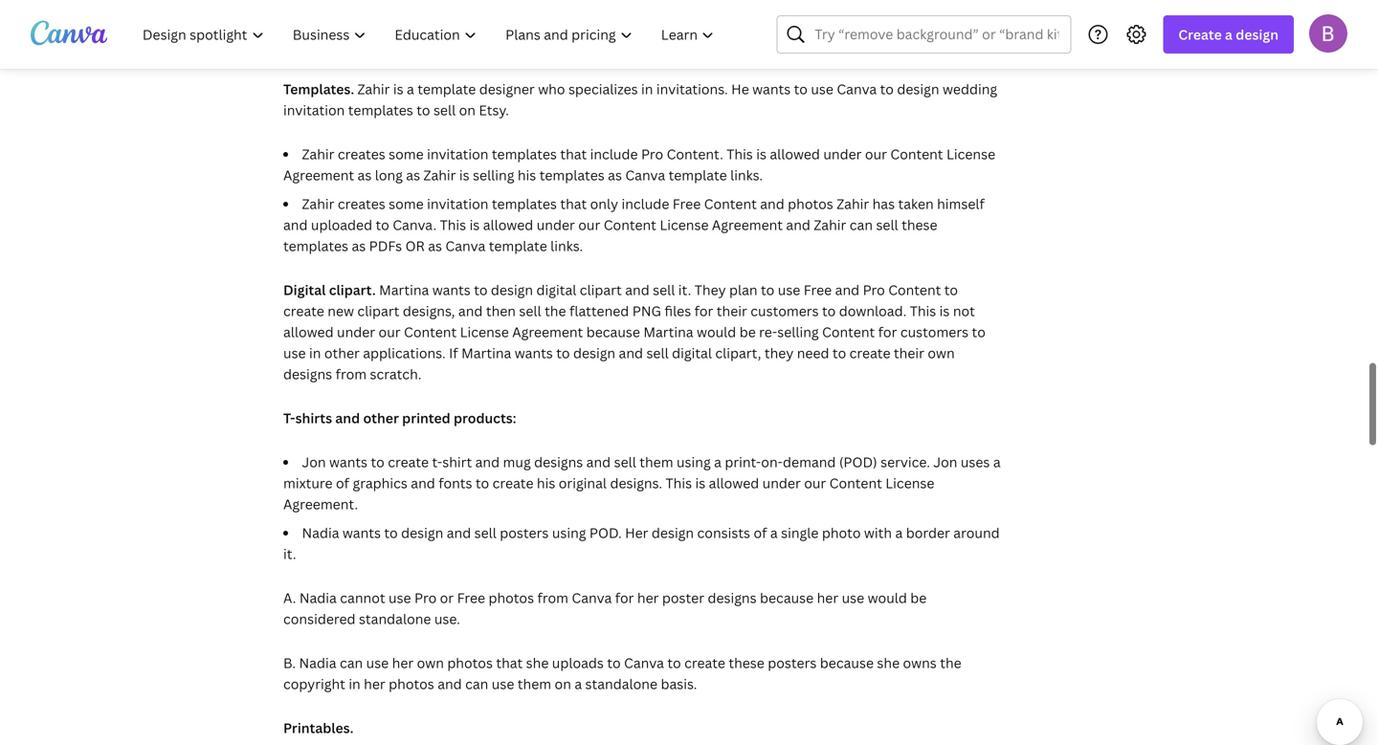 Task type: locate. For each thing, give the bounding box(es) containing it.
2 vertical spatial free
[[457, 589, 485, 607]]

1 horizontal spatial standalone
[[585, 675, 658, 694]]

a down uploads
[[575, 675, 582, 694]]

2 vertical spatial in
[[349, 675, 361, 694]]

0 vertical spatial from
[[336, 365, 367, 383]]

and
[[760, 195, 785, 213], [283, 216, 308, 234], [786, 216, 811, 234], [625, 281, 650, 299], [835, 281, 860, 299], [459, 302, 483, 320], [619, 344, 643, 362], [335, 409, 360, 427], [475, 453, 500, 472], [587, 453, 611, 472], [411, 474, 435, 493], [447, 524, 471, 542], [438, 675, 462, 694]]

nadia inside the b. nadia can use her own photos that she uploads to canva to create these posters because she owns the copyright in her photos and can use them on a standalone basis.
[[299, 654, 337, 673]]

license down service.
[[886, 474, 935, 493]]

0 horizontal spatial selling
[[473, 166, 515, 184]]

zahir creates some invitation templates that include pro content. this is allowed under our content license agreement as long as zahir is selling his templates as canva template links.
[[283, 145, 996, 184]]

1 horizontal spatial selling
[[778, 323, 819, 341]]

be left re-
[[740, 323, 756, 341]]

1 vertical spatial from
[[538, 589, 569, 607]]

0 horizontal spatial other
[[324, 344, 360, 362]]

1 horizontal spatial in
[[349, 675, 361, 694]]

1 vertical spatial nadia
[[299, 589, 337, 607]]

2 horizontal spatial designs
[[708, 589, 757, 607]]

to up then
[[474, 281, 488, 299]]

0 vertical spatial that
[[560, 145, 587, 163]]

for down download.
[[879, 323, 897, 341]]

0 horizontal spatial their
[[717, 302, 748, 320]]

designs inside a. nadia cannot use pro or free photos from canva for her poster designs because her use would be considered standalone use.
[[708, 589, 757, 607]]

templates down the etsy.
[[492, 145, 557, 163]]

our inside zahir creates some invitation templates that only include free content and photos zahir has taken himself and uploaded to canva. this is allowed under our content license agreement and zahir can sell these templates as pdfs or as canva template links.
[[579, 216, 601, 234]]

1 vertical spatial free
[[804, 281, 832, 299]]

use
[[811, 80, 834, 98], [778, 281, 801, 299], [283, 344, 306, 362], [389, 589, 411, 607], [842, 589, 865, 607], [366, 654, 389, 673], [492, 675, 514, 694]]

1 horizontal spatial be
[[911, 589, 927, 607]]

0 vertical spatial their
[[717, 302, 748, 320]]

some inside zahir creates some invitation templates that include pro content. this is allowed under our content license agreement as long as zahir is selling his templates as canva template links.
[[389, 145, 424, 163]]

invitation down 'templates.'
[[283, 101, 345, 119]]

2 horizontal spatial for
[[879, 323, 897, 341]]

1 vertical spatial these
[[729, 654, 765, 673]]

of inside jon wants to create t-shirt and mug designs and sell them using a print-on-demand (pod) service. jon uses a mixture of graphics and fonts to create his original designs. this is allowed under our content license agreement.
[[336, 474, 350, 493]]

jon
[[302, 453, 326, 472], [934, 453, 958, 472]]

selling inside zahir creates some invitation templates that include pro content. this is allowed under our content license agreement as long as zahir is selling his templates as canva template links.
[[473, 166, 515, 184]]

this right the canva.
[[440, 216, 466, 234]]

agreement up plan on the top right of page
[[712, 216, 783, 234]]

wants down agreement.
[[343, 524, 381, 542]]

0 horizontal spatial for
[[615, 589, 634, 607]]

designs
[[283, 365, 332, 383], [534, 453, 583, 472], [708, 589, 757, 607]]

standalone
[[359, 610, 431, 629], [585, 675, 658, 694]]

1 horizontal spatial jon
[[934, 453, 958, 472]]

creates
[[338, 145, 386, 163], [338, 195, 386, 213]]

pod.
[[590, 524, 622, 542]]

2 vertical spatial invitation
[[427, 195, 489, 213]]

2 horizontal spatial agreement
[[712, 216, 783, 234]]

0 horizontal spatial template
[[418, 80, 476, 98]]

1 vertical spatial designs
[[534, 453, 583, 472]]

allowed inside zahir creates some invitation templates that only include free content and photos zahir has taken himself and uploaded to canva. this is allowed under our content license agreement and zahir can sell these templates as pdfs or as canva template links.
[[483, 216, 534, 234]]

printables.
[[283, 719, 354, 738]]

standalone inside a. nadia cannot use pro or free photos from canva for her poster designs because her use would be considered standalone use.
[[359, 610, 431, 629]]

wants for using
[[343, 524, 381, 542]]

our down "only"
[[579, 216, 601, 234]]

zahir
[[358, 80, 390, 98], [302, 145, 335, 163], [424, 166, 456, 184], [302, 195, 335, 213], [837, 195, 870, 213], [814, 216, 847, 234]]

0 vertical spatial using
[[677, 453, 711, 472]]

license up himself
[[947, 145, 996, 163]]

2 horizontal spatial can
[[850, 216, 873, 234]]

nadia inside a. nadia cannot use pro or free photos from canva for her poster designs because her use would be considered standalone use.
[[299, 589, 337, 607]]

graphics
[[353, 474, 408, 493]]

to right the fonts
[[476, 474, 489, 493]]

canva inside the b. nadia can use her own photos that she uploads to canva to create these posters because she owns the copyright in her photos and can use them on a standalone basis.
[[624, 654, 664, 673]]

0 vertical spatial template
[[418, 80, 476, 98]]

our up has
[[865, 145, 887, 163]]

cannot
[[340, 589, 385, 607]]

license inside zahir creates some invitation templates that include pro content. this is allowed under our content license agreement as long as zahir is selling his templates as canva template links.
[[947, 145, 996, 163]]

0 horizontal spatial clipart
[[358, 302, 400, 320]]

invitation inside zahir creates some invitation templates that include pro content. this is allowed under our content license agreement as long as zahir is selling his templates as canva template links.
[[427, 145, 489, 163]]

because left the owns
[[820, 654, 874, 673]]

uploads
[[552, 654, 604, 673]]

invitation for long
[[427, 145, 489, 163]]

0 horizontal spatial designs
[[283, 365, 332, 383]]

1 horizontal spatial because
[[760, 589, 814, 607]]

links.
[[731, 166, 763, 184], [551, 237, 583, 255]]

0 vertical spatial can
[[850, 216, 873, 234]]

wants up designs,
[[432, 281, 471, 299]]

2 horizontal spatial in
[[641, 80, 653, 98]]

b. nadia can use her own photos that she uploads to canva to create these posters because she owns the copyright in her photos and can use them on a standalone basis.
[[283, 654, 962, 694]]

content down download.
[[822, 323, 875, 341]]

design inside 'zahir is a template designer who specializes in invitations. he wants to use canva to design wedding invitation templates to sell on etsy.'
[[897, 80, 940, 98]]

zahir inside 'zahir is a template designer who specializes in invitations. he wants to use canva to design wedding invitation templates to sell on etsy.'
[[358, 80, 390, 98]]

to left download.
[[822, 302, 836, 320]]

clipart
[[580, 281, 622, 299], [358, 302, 400, 320]]

2 vertical spatial because
[[820, 654, 874, 673]]

as right or
[[428, 237, 442, 255]]

content down designs,
[[404, 323, 457, 341]]

to inside zahir creates some invitation templates that only include free content and photos zahir has taken himself and uploaded to canva. this is allowed under our content license agreement and zahir can sell these templates as pdfs or as canva template links.
[[376, 216, 389, 234]]

1 horizontal spatial can
[[465, 675, 489, 694]]

1 vertical spatial agreement
[[712, 216, 783, 234]]

0 horizontal spatial free
[[457, 589, 485, 607]]

2 vertical spatial for
[[615, 589, 634, 607]]

clipart.
[[329, 281, 376, 299]]

0 vertical spatial standalone
[[359, 610, 431, 629]]

the
[[545, 302, 566, 320], [940, 654, 962, 673]]

wants inside 'zahir is a template designer who specializes in invitations. he wants to use canva to design wedding invitation templates to sell on etsy.'
[[753, 80, 791, 98]]

content inside jon wants to create t-shirt and mug designs and sell them using a print-on-demand (pod) service. jon uses a mixture of graphics and fonts to create his original designs. this is allowed under our content license agreement.
[[830, 474, 883, 493]]

customers down not
[[901, 323, 969, 341]]

top level navigation element
[[130, 15, 731, 54]]

(pod)
[[840, 453, 878, 472]]

wants up graphics
[[329, 453, 368, 472]]

0 horizontal spatial jon
[[302, 453, 326, 472]]

posters
[[500, 524, 549, 542], [768, 654, 817, 673]]

this inside zahir creates some invitation templates that include pro content. this is allowed under our content license agreement as long as zahir is selling his templates as canva template links.
[[727, 145, 753, 163]]

use inside 'zahir is a template designer who specializes in invitations. he wants to use canva to design wedding invitation templates to sell on etsy.'
[[811, 80, 834, 98]]

clipart down clipart.
[[358, 302, 400, 320]]

canva inside a. nadia cannot use pro or free photos from canva for her poster designs because her use would be considered standalone use.
[[572, 589, 612, 607]]

1 vertical spatial selling
[[778, 323, 819, 341]]

allowed inside martina wants to design digital clipart and sell it. they plan to use free and pro content to create new clipart designs, and then sell the flattened png files for their customers to download. this is not allowed under our content license agreement because martina would be re-selling content for customers to use in other applications. if martina wants to design and sell digital clipart, they need to create their own designs from scratch.
[[283, 323, 334, 341]]

in right copyright
[[349, 675, 361, 694]]

0 horizontal spatial standalone
[[359, 610, 431, 629]]

1 vertical spatial customers
[[901, 323, 969, 341]]

0 horizontal spatial agreement
[[283, 166, 354, 184]]

1 vertical spatial his
[[537, 474, 556, 493]]

0 vertical spatial clipart
[[580, 281, 622, 299]]

of up agreement.
[[336, 474, 350, 493]]

1 horizontal spatial she
[[877, 654, 900, 673]]

for down they
[[695, 302, 714, 320]]

0 horizontal spatial pro
[[415, 589, 437, 607]]

0 horizontal spatial martina
[[379, 281, 429, 299]]

because inside martina wants to design digital clipart and sell it. they plan to use free and pro content to create new clipart designs, and then sell the flattened png files for their customers to download. this is not allowed under our content license agreement because martina would be re-selling content for customers to use in other applications. if martina wants to design and sell digital clipart, they need to create their own designs from scratch.
[[587, 323, 640, 341]]

that inside the b. nadia can use her own photos that she uploads to canva to create these posters because she owns the copyright in her photos and can use them on a standalone basis.
[[496, 654, 523, 673]]

selling
[[473, 166, 515, 184], [778, 323, 819, 341]]

1 vertical spatial the
[[940, 654, 962, 673]]

nadia up considered at bottom
[[299, 589, 337, 607]]

applications.
[[363, 344, 446, 362]]

uploaded
[[311, 216, 373, 234]]

0 horizontal spatial own
[[417, 654, 444, 673]]

customers up re-
[[751, 302, 819, 320]]

design right create
[[1236, 25, 1279, 44]]

content up taken
[[891, 145, 944, 163]]

this right designs. at the bottom left of the page
[[666, 474, 692, 493]]

from
[[336, 365, 367, 383], [538, 589, 569, 607]]

some up long
[[389, 145, 424, 163]]

their
[[717, 302, 748, 320], [894, 344, 925, 362]]

wants inside nadia wants to design and sell posters using pod. her design consists of a single photo with a border around it.
[[343, 524, 381, 542]]

1 vertical spatial be
[[911, 589, 927, 607]]

their down plan on the top right of page
[[717, 302, 748, 320]]

invitation for to
[[427, 195, 489, 213]]

that left uploads
[[496, 654, 523, 673]]

is inside zahir creates some invitation templates that only include free content and photos zahir has taken himself and uploaded to canva. this is allowed under our content license agreement and zahir can sell these templates as pdfs or as canva template links.
[[470, 216, 480, 234]]

to down flattened
[[556, 344, 570, 362]]

0 vertical spatial of
[[336, 474, 350, 493]]

pro left content.
[[641, 145, 664, 163]]

it. inside nadia wants to design and sell posters using pod. her design consists of a single photo with a border around it.
[[283, 545, 296, 563]]

it.
[[679, 281, 692, 299], [283, 545, 296, 563]]

template inside zahir creates some invitation templates that include pro content. this is allowed under our content license agreement as long as zahir is selling his templates as canva template links.
[[669, 166, 727, 184]]

1 horizontal spatial pro
[[641, 145, 664, 163]]

or
[[440, 589, 454, 607]]

own down not
[[928, 344, 955, 362]]

nadia for can
[[299, 654, 337, 673]]

his left original
[[537, 474, 556, 493]]

a right uses
[[994, 453, 1001, 472]]

some for as
[[389, 145, 424, 163]]

then
[[486, 302, 516, 320]]

0 vertical spatial agreement
[[283, 166, 354, 184]]

our down demand
[[804, 474, 826, 493]]

his
[[518, 166, 536, 184], [537, 474, 556, 493]]

template
[[418, 80, 476, 98], [669, 166, 727, 184], [489, 237, 547, 255]]

the left flattened
[[545, 302, 566, 320]]

because
[[587, 323, 640, 341], [760, 589, 814, 607], [820, 654, 874, 673]]

wants inside jon wants to create t-shirt and mug designs and sell them using a print-on-demand (pod) service. jon uses a mixture of graphics and fonts to create his original designs. this is allowed under our content license agreement.
[[329, 453, 368, 472]]

using inside nadia wants to design and sell posters using pod. her design consists of a single photo with a border around it.
[[552, 524, 586, 542]]

use.
[[435, 610, 460, 629]]

that down who
[[560, 145, 587, 163]]

to up graphics
[[371, 453, 385, 472]]

1 horizontal spatial from
[[538, 589, 569, 607]]

selling up need
[[778, 323, 819, 341]]

she left the owns
[[877, 654, 900, 673]]

2 vertical spatial can
[[465, 675, 489, 694]]

his down designer
[[518, 166, 536, 184]]

links. inside zahir creates some invitation templates that include pro content. this is allowed under our content license agreement as long as zahir is selling his templates as canva template links.
[[731, 166, 763, 184]]

allowed inside zahir creates some invitation templates that include pro content. this is allowed under our content license agreement as long as zahir is selling his templates as canva template links.
[[770, 145, 820, 163]]

would
[[697, 323, 737, 341], [868, 589, 907, 607]]

canva.
[[393, 216, 437, 234]]

martina
[[379, 281, 429, 299], [644, 323, 694, 341], [462, 344, 512, 362]]

1 horizontal spatial of
[[754, 524, 767, 542]]

include
[[590, 145, 638, 163], [622, 195, 670, 213]]

that inside zahir creates some invitation templates that only include free content and photos zahir has taken himself and uploaded to canva. this is allowed under our content license agreement and zahir can sell these templates as pdfs or as canva template links.
[[560, 195, 587, 213]]

this right content.
[[727, 145, 753, 163]]

license
[[947, 145, 996, 163], [660, 216, 709, 234], [460, 323, 509, 341], [886, 474, 935, 493]]

nadia up copyright
[[299, 654, 337, 673]]

0 vertical spatial include
[[590, 145, 638, 163]]

1 vertical spatial on
[[555, 675, 571, 694]]

free down content.
[[673, 195, 701, 213]]

own
[[928, 344, 955, 362], [417, 654, 444, 673]]

0 horizontal spatial them
[[518, 675, 552, 694]]

she left uploads
[[526, 654, 549, 673]]

1 horizontal spatial it.
[[679, 281, 692, 299]]

selling down the etsy.
[[473, 166, 515, 184]]

creates inside zahir creates some invitation templates that include pro content. this is allowed under our content license agreement as long as zahir is selling his templates as canva template links.
[[338, 145, 386, 163]]

in inside 'zahir is a template designer who specializes in invitations. he wants to use canva to design wedding invitation templates to sell on etsy.'
[[641, 80, 653, 98]]

0 vertical spatial invitation
[[283, 101, 345, 119]]

wants right he
[[753, 80, 791, 98]]

for
[[695, 302, 714, 320], [879, 323, 897, 341], [615, 589, 634, 607]]

1 vertical spatial because
[[760, 589, 814, 607]]

own down 'use.'
[[417, 654, 444, 673]]

of inside nadia wants to design and sell posters using pod. her design consists of a single photo with a border around it.
[[754, 524, 767, 542]]

is inside martina wants to design digital clipart and sell it. they plan to use free and pro content to create new clipart designs, and then sell the flattened png files for their customers to download. this is not allowed under our content license agreement because martina would be re-selling content for customers to use in other applications. if martina wants to design and sell digital clipart, they need to create their own designs from scratch.
[[940, 302, 950, 320]]

flattened
[[570, 302, 629, 320]]

templates inside 'zahir is a template designer who specializes in invitations. he wants to use canva to design wedding invitation templates to sell on etsy.'
[[348, 101, 413, 119]]

designs right poster
[[708, 589, 757, 607]]

because down flattened
[[587, 323, 640, 341]]

2 vertical spatial pro
[[415, 589, 437, 607]]

of
[[336, 474, 350, 493], [754, 524, 767, 542]]

from left scratch.
[[336, 365, 367, 383]]

would up clipart,
[[697, 323, 737, 341]]

agreement down then
[[512, 323, 583, 341]]

his inside jon wants to create t-shirt and mug designs and sell them using a print-on-demand (pod) service. jon uses a mixture of graphics and fonts to create his original designs. this is allowed under our content license agreement.
[[537, 474, 556, 493]]

pro up download.
[[863, 281, 885, 299]]

this
[[727, 145, 753, 163], [440, 216, 466, 234], [910, 302, 937, 320], [666, 474, 692, 493]]

0 vertical spatial free
[[673, 195, 701, 213]]

0 horizontal spatial links.
[[551, 237, 583, 255]]

our
[[865, 145, 887, 163], [579, 216, 601, 234], [379, 323, 401, 341], [804, 474, 826, 493]]

include up "only"
[[590, 145, 638, 163]]

2 horizontal spatial free
[[804, 281, 832, 299]]

sell
[[434, 101, 456, 119], [876, 216, 899, 234], [653, 281, 675, 299], [519, 302, 542, 320], [647, 344, 669, 362], [614, 453, 636, 472], [475, 524, 497, 542]]

create inside the b. nadia can use her own photos that she uploads to canva to create these posters because she owns the copyright in her photos and can use them on a standalone basis.
[[685, 654, 726, 673]]

creates inside zahir creates some invitation templates that only include free content and photos zahir has taken himself and uploaded to canva. this is allowed under our content license agreement and zahir can sell these templates as pdfs or as canva template links.
[[338, 195, 386, 213]]

other down new
[[324, 344, 360, 362]]

wants for mug
[[329, 453, 368, 472]]

create
[[283, 302, 324, 320], [850, 344, 891, 362], [388, 453, 429, 472], [493, 474, 534, 493], [685, 654, 726, 673]]

them
[[640, 453, 674, 472], [518, 675, 552, 694]]

include inside zahir creates some invitation templates that include pro content. this is allowed under our content license agreement as long as zahir is selling his templates as canva template links.
[[590, 145, 638, 163]]

templates down 'templates.'
[[348, 101, 413, 119]]

1 vertical spatial clipart
[[358, 302, 400, 320]]

content down '(pod)'
[[830, 474, 883, 493]]

2 vertical spatial nadia
[[299, 654, 337, 673]]

some
[[389, 145, 424, 163], [389, 195, 424, 213]]

mixture
[[283, 474, 333, 493]]

a inside the b. nadia can use her own photos that she uploads to canva to create these posters because she owns the copyright in her photos and can use them on a standalone basis.
[[575, 675, 582, 694]]

0 horizontal spatial be
[[740, 323, 756, 341]]

1 horizontal spatial using
[[677, 453, 711, 472]]

invitation down the etsy.
[[427, 145, 489, 163]]

design up then
[[491, 281, 533, 299]]

our inside jon wants to create t-shirt and mug designs and sell them using a print-on-demand (pod) service. jon uses a mixture of graphics and fonts to create his original designs. this is allowed under our content license agreement.
[[804, 474, 826, 493]]

re-
[[759, 323, 778, 341]]

2 horizontal spatial template
[[669, 166, 727, 184]]

zahir is a template designer who specializes in invitations. he wants to use canva to design wedding invitation templates to sell on etsy.
[[283, 80, 998, 119]]

creates up long
[[338, 145, 386, 163]]

1 vertical spatial standalone
[[585, 675, 658, 694]]

0 vertical spatial because
[[587, 323, 640, 341]]

martina down files
[[644, 323, 694, 341]]

canva
[[837, 80, 877, 98], [626, 166, 666, 184], [446, 237, 486, 255], [572, 589, 612, 607], [624, 654, 664, 673]]

to up pdfs
[[376, 216, 389, 234]]

is inside 'zahir is a template designer who specializes in invitations. he wants to use canva to design wedding invitation templates to sell on etsy.'
[[393, 80, 404, 98]]

on inside 'zahir is a template designer who specializes in invitations. he wants to use canva to design wedding invitation templates to sell on etsy.'
[[459, 101, 476, 119]]

her
[[625, 524, 649, 542]]

create a design button
[[1164, 15, 1294, 54]]

design inside dropdown button
[[1236, 25, 1279, 44]]

agreement
[[283, 166, 354, 184], [712, 216, 783, 234], [512, 323, 583, 341]]

this inside zahir creates some invitation templates that only include free content and photos zahir has taken himself and uploaded to canva. this is allowed under our content license agreement and zahir can sell these templates as pdfs or as canva template links.
[[440, 216, 466, 234]]

2 creates from the top
[[338, 195, 386, 213]]

1 vertical spatial it.
[[283, 545, 296, 563]]

2 vertical spatial martina
[[462, 344, 512, 362]]

0 vertical spatial other
[[324, 344, 360, 362]]

digital down files
[[672, 344, 712, 362]]

2 vertical spatial agreement
[[512, 323, 583, 341]]

posters inside the b. nadia can use her own photos that she uploads to canva to create these posters because she owns the copyright in her photos and can use them on a standalone basis.
[[768, 654, 817, 673]]

1 some from the top
[[389, 145, 424, 163]]

martina right if
[[462, 344, 512, 362]]

mug
[[503, 453, 531, 472]]

nadia
[[302, 524, 339, 542], [299, 589, 337, 607], [299, 654, 337, 673]]

1 vertical spatial template
[[669, 166, 727, 184]]

invitation
[[283, 101, 345, 119], [427, 145, 489, 163], [427, 195, 489, 213]]

1 horizontal spatial them
[[640, 453, 674, 472]]

them inside jon wants to create t-shirt and mug designs and sell them using a print-on-demand (pod) service. jon uses a mixture of graphics and fonts to create his original designs. this is allowed under our content license agreement.
[[640, 453, 674, 472]]

photos
[[788, 195, 834, 213], [489, 589, 534, 607], [447, 654, 493, 673], [389, 675, 434, 694]]

1 horizontal spatial the
[[940, 654, 962, 673]]

1 horizontal spatial template
[[489, 237, 547, 255]]

digital
[[537, 281, 577, 299], [672, 344, 712, 362]]

0 horizontal spatial posters
[[500, 524, 549, 542]]

that inside zahir creates some invitation templates that include pro content. this is allowed under our content license agreement as long as zahir is selling his templates as canva template links.
[[560, 145, 587, 163]]

template down content.
[[669, 166, 727, 184]]

template up then
[[489, 237, 547, 255]]

on
[[459, 101, 476, 119], [555, 675, 571, 694]]

1 vertical spatial their
[[894, 344, 925, 362]]

allowed inside jon wants to create t-shirt and mug designs and sell them using a print-on-demand (pod) service. jon uses a mixture of graphics and fonts to create his original designs. this is allowed under our content license agreement.
[[709, 474, 759, 493]]

sell inside 'zahir is a template designer who specializes in invitations. he wants to use canva to design wedding invitation templates to sell on etsy.'
[[434, 101, 456, 119]]

1 vertical spatial in
[[309, 344, 321, 362]]

own inside martina wants to design digital clipart and sell it. they plan to use free and pro content to create new clipart designs, and then sell the flattened png files for their customers to download. this is not allowed under our content license agreement because martina would be re-selling content for customers to use in other applications. if martina wants to design and sell digital clipart, they need to create their own designs from scratch.
[[928, 344, 955, 362]]

etsy.
[[479, 101, 509, 119]]

it. up a.
[[283, 545, 296, 563]]

her
[[638, 589, 659, 607], [817, 589, 839, 607], [392, 654, 414, 673], [364, 675, 386, 694]]

license up they
[[660, 216, 709, 234]]

of right consists
[[754, 524, 767, 542]]

would down with on the bottom right
[[868, 589, 907, 607]]

design down flattened
[[573, 344, 616, 362]]

using inside jon wants to create t-shirt and mug designs and sell them using a print-on-demand (pod) service. jon uses a mixture of graphics and fonts to create his original designs. this is allowed under our content license agreement.
[[677, 453, 711, 472]]

because down single
[[760, 589, 814, 607]]

is right the canva.
[[470, 216, 480, 234]]

pro inside zahir creates some invitation templates that include pro content. this is allowed under our content license agreement as long as zahir is selling his templates as canva template links.
[[641, 145, 664, 163]]

2 some from the top
[[389, 195, 424, 213]]

because inside a. nadia cannot use pro or free photos from canva for her poster designs because her use would be considered standalone use.
[[760, 589, 814, 607]]

nadia down agreement.
[[302, 524, 339, 542]]

clipart up flattened
[[580, 281, 622, 299]]

design right her
[[652, 524, 694, 542]]

allowed
[[770, 145, 820, 163], [483, 216, 534, 234], [283, 323, 334, 341], [709, 474, 759, 493]]

customers
[[751, 302, 819, 320], [901, 323, 969, 341]]

0 vertical spatial links.
[[731, 166, 763, 184]]

that for include
[[560, 145, 587, 163]]

these
[[902, 216, 938, 234], [729, 654, 765, 673]]

only
[[590, 195, 619, 213]]

2 vertical spatial template
[[489, 237, 547, 255]]

0 vertical spatial designs
[[283, 365, 332, 383]]

specializes
[[569, 80, 638, 98]]

invitation inside zahir creates some invitation templates that only include free content and photos zahir has taken himself and uploaded to canva. this is allowed under our content license agreement and zahir can sell these templates as pdfs or as canva template links.
[[427, 195, 489, 213]]

as
[[358, 166, 372, 184], [406, 166, 420, 184], [608, 166, 622, 184], [352, 237, 366, 255], [428, 237, 442, 255]]

these inside zahir creates some invitation templates that only include free content and photos zahir has taken himself and uploaded to canva. this is allowed under our content license agreement and zahir can sell these templates as pdfs or as canva template links.
[[902, 216, 938, 234]]

1 vertical spatial using
[[552, 524, 586, 542]]

using
[[677, 453, 711, 472], [552, 524, 586, 542]]

jon up mixture at the left of page
[[302, 453, 326, 472]]

canva inside zahir creates some invitation templates that only include free content and photos zahir has taken himself and uploaded to canva. this is allowed under our content license agreement and zahir can sell these templates as pdfs or as canva template links.
[[446, 237, 486, 255]]

0 vertical spatial on
[[459, 101, 476, 119]]

a. nadia cannot use pro or free photos from canva for her poster designs because her use would be considered standalone use.
[[283, 589, 927, 629]]

1 vertical spatial martina
[[644, 323, 694, 341]]

template inside zahir creates some invitation templates that only include free content and photos zahir has taken himself and uploaded to canva. this is allowed under our content license agreement and zahir can sell these templates as pdfs or as canva template links.
[[489, 237, 547, 255]]

free
[[673, 195, 701, 213], [804, 281, 832, 299], [457, 589, 485, 607]]

free up need
[[804, 281, 832, 299]]

1 horizontal spatial these
[[902, 216, 938, 234]]

2 vertical spatial designs
[[708, 589, 757, 607]]

to
[[794, 80, 808, 98], [880, 80, 894, 98], [417, 101, 430, 119], [376, 216, 389, 234], [474, 281, 488, 299], [761, 281, 775, 299], [945, 281, 958, 299], [822, 302, 836, 320], [972, 323, 986, 341], [556, 344, 570, 362], [833, 344, 847, 362], [371, 453, 385, 472], [476, 474, 489, 493], [384, 524, 398, 542], [607, 654, 621, 673], [668, 654, 681, 673]]

1 creates from the top
[[338, 145, 386, 163]]

Try "remove background" or "brand kit" search field
[[815, 16, 1059, 53]]

is
[[393, 80, 404, 98], [757, 145, 767, 163], [459, 166, 470, 184], [470, 216, 480, 234], [940, 302, 950, 320], [696, 474, 706, 493]]

0 horizontal spatial can
[[340, 654, 363, 673]]



Task type: vqa. For each thing, say whether or not it's contained in the screenshot.
links.
yes



Task type: describe. For each thing, give the bounding box(es) containing it.
not
[[953, 302, 975, 320]]

consists
[[697, 524, 751, 542]]

is right content.
[[757, 145, 767, 163]]

1 horizontal spatial for
[[695, 302, 714, 320]]

our inside zahir creates some invitation templates that include pro content. this is allowed under our content license agreement as long as zahir is selling his templates as canva template links.
[[865, 145, 887, 163]]

digital clipart.
[[283, 281, 376, 299]]

content.
[[667, 145, 724, 163]]

designer
[[479, 80, 535, 98]]

1 vertical spatial can
[[340, 654, 363, 673]]

create down digital
[[283, 302, 324, 320]]

create left t-
[[388, 453, 429, 472]]

t-shirts and other printed products:
[[283, 409, 517, 427]]

some for canva.
[[389, 195, 424, 213]]

content up download.
[[889, 281, 941, 299]]

content down "only"
[[604, 216, 657, 234]]

selling inside martina wants to design digital clipart and sell it. they plan to use free and pro content to create new clipart designs, and then sell the flattened png files for their customers to download. this is not allowed under our content license agreement because martina would be re-selling content for customers to use in other applications. if martina wants to design and sell digital clipart, they need to create their own designs from scratch.
[[778, 323, 819, 341]]

print-
[[725, 453, 761, 472]]

canva inside 'zahir is a template designer who specializes in invitations. he wants to use canva to design wedding invitation templates to sell on etsy.'
[[837, 80, 877, 98]]

templates.
[[283, 80, 358, 98]]

wants for sell
[[432, 281, 471, 299]]

free inside martina wants to design digital clipart and sell it. they plan to use free and pro content to create new clipart designs, and then sell the flattened png files for their customers to download. this is not allowed under our content license agreement because martina would be re-selling content for customers to use in other applications. if martina wants to design and sell digital clipart, they need to create their own designs from scratch.
[[804, 281, 832, 299]]

1 horizontal spatial customers
[[901, 323, 969, 341]]

standalone inside the b. nadia can use her own photos that she uploads to canva to create these posters because she owns the copyright in her photos and can use them on a standalone basis.
[[585, 675, 658, 694]]

photos inside a. nadia cannot use pro or free photos from canva for her poster designs because her use would be considered standalone use.
[[489, 589, 534, 607]]

content inside zahir creates some invitation templates that include pro content. this is allowed under our content license agreement as long as zahir is selling his templates as canva template links.
[[891, 145, 944, 163]]

they
[[695, 281, 726, 299]]

pdfs
[[369, 237, 402, 255]]

agreement inside zahir creates some invitation templates that include pro content. this is allowed under our content license agreement as long as zahir is selling his templates as canva template links.
[[283, 166, 354, 184]]

creates for uploaded
[[338, 195, 386, 213]]

creates for as
[[338, 145, 386, 163]]

content down content.
[[704, 195, 757, 213]]

create down mug
[[493, 474, 534, 493]]

under inside zahir creates some invitation templates that include pro content. this is allowed under our content license agreement as long as zahir is selling his templates as canva template links.
[[824, 145, 862, 163]]

need
[[797, 344, 830, 362]]

on-
[[761, 453, 783, 472]]

1 she from the left
[[526, 654, 549, 673]]

would inside a. nadia cannot use pro or free photos from canva for her poster designs because her use would be considered standalone use.
[[868, 589, 907, 607]]

a.
[[283, 589, 296, 607]]

templates down uploaded
[[283, 237, 349, 255]]

to down try "remove background" or "brand kit" search box
[[880, 80, 894, 98]]

posters inside nadia wants to design and sell posters using pod. her design consists of a single photo with a border around it.
[[500, 524, 549, 542]]

to up basis.
[[668, 654, 681, 673]]

bob builder image
[[1310, 14, 1348, 52]]

links. inside zahir creates some invitation templates that only include free content and photos zahir has taken himself and uploaded to canva. this is allowed under our content license agreement and zahir can sell these templates as pdfs or as canva template links.
[[551, 237, 583, 255]]

license inside martina wants to design digital clipart and sell it. they plan to use free and pro content to create new clipart designs, and then sell the flattened png files for their customers to download. this is not allowed under our content license agreement because martina would be re-selling content for customers to use in other applications. if martina wants to design and sell digital clipart, they need to create their own designs from scratch.
[[460, 323, 509, 341]]

0 vertical spatial martina
[[379, 281, 429, 299]]

can inside zahir creates some invitation templates that only include free content and photos zahir has taken himself and uploaded to canva. this is allowed under our content license agreement and zahir can sell these templates as pdfs or as canva template links.
[[850, 216, 873, 234]]

to up not
[[945, 281, 958, 299]]

wants down then
[[515, 344, 553, 362]]

printed
[[402, 409, 451, 427]]

they
[[765, 344, 794, 362]]

nadia inside nadia wants to design and sell posters using pod. her design consists of a single photo with a border around it.
[[302, 524, 339, 542]]

his inside zahir creates some invitation templates that include pro content. this is allowed under our content license agreement as long as zahir is selling his templates as canva template links.
[[518, 166, 536, 184]]

who
[[538, 80, 565, 98]]

a inside dropdown button
[[1226, 25, 1233, 44]]

to right need
[[833, 344, 847, 362]]

t-
[[283, 409, 295, 427]]

as up "only"
[[608, 166, 622, 184]]

other inside martina wants to design digital clipart and sell it. they plan to use free and pro content to create new clipart designs, and then sell the flattened png files for their customers to download. this is not allowed under our content license agreement because martina would be re-selling content for customers to use in other applications. if martina wants to design and sell digital clipart, they need to create their own designs from scratch.
[[324, 344, 360, 362]]

invitations.
[[657, 80, 728, 98]]

clipart,
[[716, 344, 762, 362]]

around
[[954, 524, 1000, 542]]

from inside martina wants to design digital clipart and sell it. they plan to use free and pro content to create new clipart designs, and then sell the flattened png files for their customers to download. this is not allowed under our content license agreement because martina would be re-selling content for customers to use in other applications. if martina wants to design and sell digital clipart, they need to create their own designs from scratch.
[[336, 365, 367, 383]]

to left the etsy.
[[417, 101, 430, 119]]

it. inside martina wants to design digital clipart and sell it. they plan to use free and pro content to create new clipart designs, and then sell the flattened png files for their customers to download. this is not allowed under our content license agreement because martina would be re-selling content for customers to use in other applications. if martina wants to design and sell digital clipart, they need to create their own designs from scratch.
[[679, 281, 692, 299]]

under inside martina wants to design digital clipart and sell it. they plan to use free and pro content to create new clipart designs, and then sell the flattened png files for their customers to download. this is not allowed under our content license agreement because martina would be re-selling content for customers to use in other applications. if martina wants to design and sell digital clipart, they need to create their own designs from scratch.
[[337, 323, 375, 341]]

templates up "only"
[[540, 166, 605, 184]]

wedding
[[943, 80, 998, 98]]

1 horizontal spatial clipart
[[580, 281, 622, 299]]

templates left "only"
[[492, 195, 557, 213]]

create a design
[[1179, 25, 1279, 44]]

be inside martina wants to design digital clipart and sell it. they plan to use free and pro content to create new clipart designs, and then sell the flattened png files for their customers to download. this is not allowed under our content license agreement because martina would be re-selling content for customers to use in other applications. if martina wants to design and sell digital clipart, they need to create their own designs from scratch.
[[740, 323, 756, 341]]

files
[[665, 302, 691, 320]]

shirt
[[443, 453, 472, 472]]

is right long
[[459, 166, 470, 184]]

0 vertical spatial customers
[[751, 302, 819, 320]]

agreement inside zahir creates some invitation templates that only include free content and photos zahir has taken himself and uploaded to canva. this is allowed under our content license agreement and zahir can sell these templates as pdfs or as canva template links.
[[712, 216, 783, 234]]

a left single
[[771, 524, 778, 542]]

0 vertical spatial digital
[[537, 281, 577, 299]]

with
[[864, 524, 892, 542]]

demand
[[783, 453, 836, 472]]

or
[[406, 237, 425, 255]]

license inside jon wants to create t-shirt and mug designs and sell them using a print-on-demand (pod) service. jon uses a mixture of graphics and fonts to create his original designs. this is allowed under our content license agreement.
[[886, 474, 935, 493]]

service.
[[881, 453, 930, 472]]

to right uploads
[[607, 654, 621, 673]]

poster
[[662, 589, 705, 607]]

himself
[[937, 195, 985, 213]]

1 vertical spatial digital
[[672, 344, 712, 362]]

designs,
[[403, 302, 455, 320]]

own inside the b. nadia can use her own photos that she uploads to canva to create these posters because she owns the copyright in her photos and can use them on a standalone basis.
[[417, 654, 444, 673]]

considered
[[283, 610, 356, 629]]

martina wants to design digital clipart and sell it. they plan to use free and pro content to create new clipart designs, and then sell the flattened png files for their customers to download. this is not allowed under our content license agreement because martina would be re-selling content for customers to use in other applications. if martina wants to design and sell digital clipart, they need to create their own designs from scratch.
[[283, 281, 986, 383]]

design down the fonts
[[401, 524, 444, 542]]

sell inside nadia wants to design and sell posters using pod. her design consists of a single photo with a border around it.
[[475, 524, 497, 542]]

invitation inside 'zahir is a template designer who specializes in invitations. he wants to use canva to design wedding invitation templates to sell on etsy.'
[[283, 101, 345, 119]]

2 she from the left
[[877, 654, 900, 673]]

these inside the b. nadia can use her own photos that she uploads to canva to create these posters because she owns the copyright in her photos and can use them on a standalone basis.
[[729, 654, 765, 673]]

sell inside zahir creates some invitation templates that only include free content and photos zahir has taken himself and uploaded to canva. this is allowed under our content license agreement and zahir can sell these templates as pdfs or as canva template links.
[[876, 216, 899, 234]]

2 jon from the left
[[934, 453, 958, 472]]

he
[[732, 80, 749, 98]]

them inside the b. nadia can use her own photos that she uploads to canva to create these posters because she owns the copyright in her photos and can use them on a standalone basis.
[[518, 675, 552, 694]]

pro inside martina wants to design digital clipart and sell it. they plan to use free and pro content to create new clipart designs, and then sell the flattened png files for their customers to download. this is not allowed under our content license agreement because martina would be re-selling content for customers to use in other applications. if martina wants to design and sell digital clipart, they need to create their own designs from scratch.
[[863, 281, 885, 299]]

fonts
[[439, 474, 472, 493]]

to right plan on the top right of page
[[761, 281, 775, 299]]

b.
[[283, 654, 296, 673]]

digital
[[283, 281, 326, 299]]

on inside the b. nadia can use her own photos that she uploads to canva to create these posters because she owns the copyright in her photos and can use them on a standalone basis.
[[555, 675, 571, 694]]

scratch.
[[370, 365, 422, 383]]

taken
[[899, 195, 934, 213]]

to down not
[[972, 323, 986, 341]]

agreement.
[[283, 495, 358, 514]]

designs.
[[610, 474, 663, 493]]

would inside martina wants to design digital clipart and sell it. they plan to use free and pro content to create new clipart designs, and then sell the flattened png files for their customers to download. this is not allowed under our content license agreement because martina would be re-selling content for customers to use in other applications. if martina wants to design and sell digital clipart, they need to create their own designs from scratch.
[[697, 323, 737, 341]]

nadia wants to design and sell posters using pod. her design consists of a single photo with a border around it.
[[283, 524, 1000, 563]]

uses
[[961, 453, 990, 472]]

a left print-
[[714, 453, 722, 472]]

and inside nadia wants to design and sell posters using pod. her design consists of a single photo with a border around it.
[[447, 524, 471, 542]]

download.
[[839, 302, 907, 320]]

1 vertical spatial other
[[363, 409, 399, 427]]

from inside a. nadia cannot use pro or free photos from canva for her poster designs because her use would be considered standalone use.
[[538, 589, 569, 607]]

agreement inside martina wants to design digital clipart and sell it. they plan to use free and pro content to create new clipart designs, and then sell the flattened png files for their customers to download. this is not allowed under our content license agreement because martina would be re-selling content for customers to use in other applications. if martina wants to design and sell digital clipart, they need to create their own designs from scratch.
[[512, 323, 583, 341]]

1 horizontal spatial martina
[[462, 344, 512, 362]]

a right with on the bottom right
[[896, 524, 903, 542]]

under inside jon wants to create t-shirt and mug designs and sell them using a print-on-demand (pod) service. jon uses a mixture of graphics and fonts to create his original designs. this is allowed under our content license agreement.
[[763, 474, 801, 493]]

shirts
[[295, 409, 332, 427]]

to right he
[[794, 80, 808, 98]]

this inside jon wants to create t-shirt and mug designs and sell them using a print-on-demand (pod) service. jon uses a mixture of graphics and fonts to create his original designs. this is allowed under our content license agreement.
[[666, 474, 692, 493]]

single
[[781, 524, 819, 542]]

as right long
[[406, 166, 420, 184]]

products:
[[454, 409, 517, 427]]

if
[[449, 344, 458, 362]]

because inside the b. nadia can use her own photos that she uploads to canva to create these posters because she owns the copyright in her photos and can use them on a standalone basis.
[[820, 654, 874, 673]]

designs inside jon wants to create t-shirt and mug designs and sell them using a print-on-demand (pod) service. jon uses a mixture of graphics and fonts to create his original designs. this is allowed under our content license agreement.
[[534, 453, 583, 472]]

be inside a. nadia cannot use pro or free photos from canva for her poster designs because her use would be considered standalone use.
[[911, 589, 927, 607]]

sell inside jon wants to create t-shirt and mug designs and sell them using a print-on-demand (pod) service. jon uses a mixture of graphics and fonts to create his original designs. this is allowed under our content license agreement.
[[614, 453, 636, 472]]

under inside zahir creates some invitation templates that only include free content and photos zahir has taken himself and uploaded to canva. this is allowed under our content license agreement and zahir can sell these templates as pdfs or as canva template links.
[[537, 216, 575, 234]]

basis.
[[661, 675, 697, 694]]

png
[[633, 302, 661, 320]]

t-
[[432, 453, 443, 472]]

free inside zahir creates some invitation templates that only include free content and photos zahir has taken himself and uploaded to canva. this is allowed under our content license agreement and zahir can sell these templates as pdfs or as canva template links.
[[673, 195, 701, 213]]

create down download.
[[850, 344, 891, 362]]

pro inside a. nadia cannot use pro or free photos from canva for her poster designs because her use would be considered standalone use.
[[415, 589, 437, 607]]

include inside zahir creates some invitation templates that only include free content and photos zahir has taken himself and uploaded to canva. this is allowed under our content license agreement and zahir can sell these templates as pdfs or as canva template links.
[[622, 195, 670, 213]]

designs inside martina wants to design digital clipart and sell it. they plan to use free and pro content to create new clipart designs, and then sell the flattened png files for their customers to download. this is not allowed under our content license agreement because martina would be re-selling content for customers to use in other applications. if martina wants to design and sell digital clipart, they need to create their own designs from scratch.
[[283, 365, 332, 383]]

and inside the b. nadia can use her own photos that she uploads to canva to create these posters because she owns the copyright in her photos and can use them on a standalone basis.
[[438, 675, 462, 694]]

a inside 'zahir is a template designer who specializes in invitations. he wants to use canva to design wedding invitation templates to sell on etsy.'
[[407, 80, 414, 98]]

free inside a. nadia cannot use pro or free photos from canva for her poster designs because her use would be considered standalone use.
[[457, 589, 485, 607]]

1 jon from the left
[[302, 453, 326, 472]]

has
[[873, 195, 895, 213]]

zahir creates some invitation templates that only include free content and photos zahir has taken himself and uploaded to canva. this is allowed under our content license agreement and zahir can sell these templates as pdfs or as canva template links.
[[283, 195, 985, 255]]

that for only
[[560, 195, 587, 213]]

our inside martina wants to design digital clipart and sell it. they plan to use free and pro content to create new clipart designs, and then sell the flattened png files for their customers to download. this is not allowed under our content license agreement because martina would be re-selling content for customers to use in other applications. if martina wants to design and sell digital clipart, they need to create their own designs from scratch.
[[379, 323, 401, 341]]

long
[[375, 166, 403, 184]]

to inside nadia wants to design and sell posters using pod. her design consists of a single photo with a border around it.
[[384, 524, 398, 542]]

copyright
[[283, 675, 346, 694]]

the inside martina wants to design digital clipart and sell it. they plan to use free and pro content to create new clipart designs, and then sell the flattened png files for their customers to download. this is not allowed under our content license agreement because martina would be re-selling content for customers to use in other applications. if martina wants to design and sell digital clipart, they need to create their own designs from scratch.
[[545, 302, 566, 320]]

owns
[[903, 654, 937, 673]]

the inside the b. nadia can use her own photos that she uploads to canva to create these posters because she owns the copyright in her photos and can use them on a standalone basis.
[[940, 654, 962, 673]]

this inside martina wants to design digital clipart and sell it. they plan to use free and pro content to create new clipart designs, and then sell the flattened png files for their customers to download. this is not allowed under our content license agreement because martina would be re-selling content for customers to use in other applications. if martina wants to design and sell digital clipart, they need to create their own designs from scratch.
[[910, 302, 937, 320]]

photo
[[822, 524, 861, 542]]

canva inside zahir creates some invitation templates that include pro content. this is allowed under our content license agreement as long as zahir is selling his templates as canva template links.
[[626, 166, 666, 184]]

is inside jon wants to create t-shirt and mug designs and sell them using a print-on-demand (pod) service. jon uses a mixture of graphics and fonts to create his original designs. this is allowed under our content license agreement.
[[696, 474, 706, 493]]

original
[[559, 474, 607, 493]]

border
[[906, 524, 951, 542]]

as left pdfs
[[352, 237, 366, 255]]

jon wants to create t-shirt and mug designs and sell them using a print-on-demand (pod) service. jon uses a mixture of graphics and fonts to create his original designs. this is allowed under our content license agreement.
[[283, 453, 1001, 514]]

create
[[1179, 25, 1222, 44]]

as left long
[[358, 166, 372, 184]]

license inside zahir creates some invitation templates that only include free content and photos zahir has taken himself and uploaded to canva. this is allowed under our content license agreement and zahir can sell these templates as pdfs or as canva template links.
[[660, 216, 709, 234]]

for inside a. nadia cannot use pro or free photos from canva for her poster designs because her use would be considered standalone use.
[[615, 589, 634, 607]]

in inside martina wants to design digital clipart and sell it. they plan to use free and pro content to create new clipart designs, and then sell the flattened png files for their customers to download. this is not allowed under our content license agreement because martina would be re-selling content for customers to use in other applications. if martina wants to design and sell digital clipart, they need to create their own designs from scratch.
[[309, 344, 321, 362]]

plan
[[730, 281, 758, 299]]

nadia for cannot
[[299, 589, 337, 607]]

new
[[328, 302, 354, 320]]

template inside 'zahir is a template designer who specializes in invitations. he wants to use canva to design wedding invitation templates to sell on etsy.'
[[418, 80, 476, 98]]



